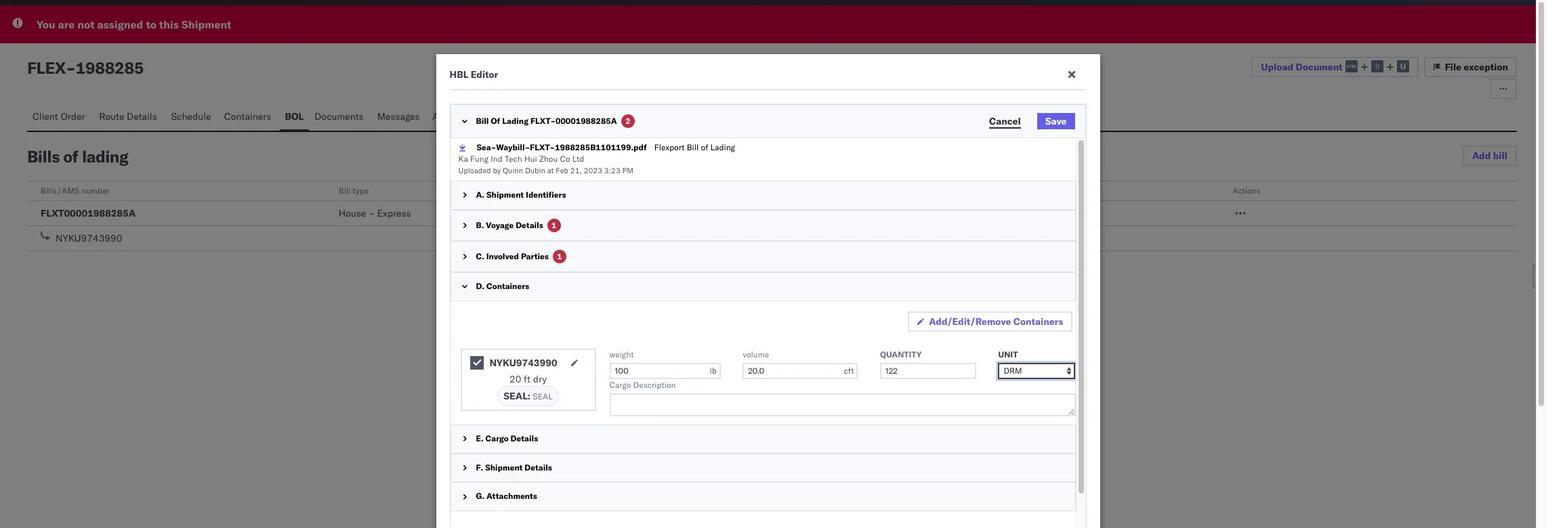 Task type: describe. For each thing, give the bounding box(es) containing it.
e. cargo details
[[476, 434, 538, 444]]

dubin
[[525, 166, 545, 175]]

2
[[625, 116, 630, 126]]

21,
[[570, 166, 582, 175]]

not
[[77, 18, 95, 31]]

bol button
[[280, 104, 309, 131]]

schedule button
[[166, 104, 219, 131]]

route details button
[[94, 104, 166, 131]]

b.
[[476, 220, 484, 230]]

add bill button
[[1463, 146, 1517, 166]]

ka
[[458, 154, 468, 164]]

containers for add/edit/remove containers
[[1014, 316, 1063, 328]]

ind
[[491, 154, 503, 164]]

file
[[1445, 61, 1462, 73]]

bills
[[27, 146, 60, 167]]

- for -
[[643, 207, 648, 220]]

bill of lading flxt-00001988285a
[[476, 116, 617, 126]]

house
[[339, 207, 366, 220]]

exception
[[1464, 61, 1508, 73]]

b. voyage details
[[476, 220, 543, 230]]

1 vertical spatial bill
[[687, 142, 699, 152]]

shipment for f.
[[485, 463, 523, 473]]

g. attachments
[[476, 492, 537, 502]]

zhou
[[539, 154, 558, 164]]

bill type
[[339, 186, 369, 196]]

add/edit/remove
[[929, 316, 1011, 328]]

20 ft dry seal: seal
[[504, 373, 553, 402]]

details for b. voyage details
[[516, 220, 543, 230]]

assignees button
[[427, 104, 484, 131]]

you
[[37, 18, 55, 31]]

bol
[[285, 110, 304, 123]]

involved
[[486, 251, 519, 262]]

route details
[[99, 110, 157, 123]]

client order
[[33, 110, 85, 123]]

c. involved parties
[[476, 251, 549, 262]]

released
[[935, 207, 974, 220]]

ft
[[524, 373, 531, 385]]

identifiers
[[526, 190, 566, 200]]

0 vertical spatial flxt-
[[531, 116, 556, 126]]

--
[[637, 207, 648, 220]]

waybill-
[[496, 142, 530, 152]]

route
[[99, 110, 124, 123]]

method
[[668, 186, 696, 196]]

express
[[377, 207, 411, 220]]

1 for details
[[552, 220, 557, 230]]

seal:
[[504, 390, 531, 402]]

bill
[[1493, 150, 1508, 162]]

upload document button
[[1252, 57, 1419, 77]]

bills of lading
[[27, 146, 128, 167]]

- for flex
[[66, 58, 76, 78]]

save button
[[1037, 113, 1075, 129]]

a. shipment identifiers
[[476, 190, 566, 200]]

containers button
[[219, 104, 280, 131]]

1 vertical spatial lading
[[710, 142, 735, 152]]

volume
[[743, 349, 769, 360]]

hbl
[[450, 68, 468, 81]]

1 for parties
[[557, 251, 562, 262]]

add bill
[[1472, 150, 1508, 162]]

pm
[[622, 166, 634, 175]]

voyage
[[486, 220, 514, 230]]

messages
[[377, 110, 420, 123]]

weight
[[610, 349, 634, 360]]

ka fung ind tech hui zhou co ltd uploaded by quinn dubin at feb 21, 2023 3:23 pm
[[458, 154, 634, 175]]

document
[[1296, 61, 1343, 73]]

bill for bill type
[[339, 186, 351, 196]]

save
[[1045, 115, 1067, 127]]

00001988285a
[[556, 116, 617, 126]]

by
[[493, 166, 501, 175]]

dry
[[533, 373, 547, 385]]

e.
[[476, 434, 484, 444]]

are
[[58, 18, 75, 31]]

f. shipment details
[[476, 463, 552, 473]]

cancel
[[989, 115, 1021, 127]]



Task type: vqa. For each thing, say whether or not it's contained in the screenshot.
FT
yes



Task type: locate. For each thing, give the bounding box(es) containing it.
this
[[159, 18, 179, 31]]

order
[[61, 110, 85, 123]]

0 vertical spatial shipment
[[181, 18, 231, 31]]

nyku9743990
[[56, 232, 122, 245], [490, 357, 557, 369]]

cargo down weight
[[610, 380, 631, 390]]

None text field
[[610, 363, 721, 379], [743, 363, 858, 379], [880, 363, 976, 379], [610, 363, 721, 379], [743, 363, 858, 379], [880, 363, 976, 379]]

nyku9743990 up ft
[[490, 357, 557, 369]]

flex - 1988285
[[27, 58, 144, 78]]

0 horizontal spatial cargo
[[486, 434, 509, 444]]

details up the attachments
[[525, 463, 552, 473]]

flexport
[[654, 142, 685, 152]]

1 vertical spatial 1
[[557, 251, 562, 262]]

details up f. shipment details at the bottom left of page
[[511, 434, 538, 444]]

0 horizontal spatial of
[[63, 146, 78, 167]]

0 vertical spatial 1
[[552, 220, 557, 230]]

0 horizontal spatial 1
[[552, 220, 557, 230]]

description
[[633, 380, 676, 390]]

bill left type
[[339, 186, 351, 196]]

shipment right a. at the left top
[[487, 190, 524, 200]]

3:23
[[604, 166, 621, 175]]

d.
[[476, 281, 485, 291]]

1 horizontal spatial 1
[[557, 251, 562, 262]]

-
[[66, 58, 76, 78], [369, 207, 375, 220], [637, 207, 643, 220], [643, 207, 648, 220]]

shipment right this at left
[[181, 18, 231, 31]]

schedule
[[171, 110, 211, 123]]

sea-
[[477, 142, 496, 152]]

containers right d.
[[487, 281, 529, 291]]

1
[[552, 220, 557, 230], [557, 251, 562, 262]]

lading
[[82, 146, 128, 167]]

0 horizontal spatial lading
[[502, 116, 529, 126]]

co
[[560, 154, 570, 164]]

0 vertical spatial cargo
[[610, 380, 631, 390]]

f.
[[476, 463, 483, 473]]

ltd
[[572, 154, 584, 164]]

at
[[547, 166, 554, 175]]

0 vertical spatial lading
[[502, 116, 529, 126]]

number
[[82, 186, 110, 196]]

release
[[637, 186, 666, 196]]

containers
[[224, 110, 271, 123], [487, 281, 529, 291], [1014, 316, 1063, 328]]

0 horizontal spatial bill
[[339, 186, 351, 196]]

1 vertical spatial flxt-
[[530, 142, 555, 152]]

lading right of
[[502, 116, 529, 126]]

feb
[[556, 166, 568, 175]]

bill right the flexport
[[687, 142, 699, 152]]

editor
[[471, 68, 498, 81]]

house - express
[[339, 207, 411, 220]]

details right voyage
[[516, 220, 543, 230]]

flxt- up sea-waybill-flxt-1988285b1101199.pdf
[[531, 116, 556, 126]]

details right route
[[127, 110, 157, 123]]

shipment right f.
[[485, 463, 523, 473]]

2 vertical spatial containers
[[1014, 316, 1063, 328]]

parties
[[521, 251, 549, 262]]

flxt- up zhou
[[530, 142, 555, 152]]

to
[[146, 18, 156, 31]]

of right bills
[[63, 146, 78, 167]]

cargo right e.
[[486, 434, 509, 444]]

- for house
[[369, 207, 375, 220]]

1 horizontal spatial bill
[[476, 116, 489, 126]]

surrender
[[953, 186, 988, 196]]

None checkbox
[[471, 356, 484, 370]]

containers left bol
[[224, 110, 271, 123]]

2 vertical spatial bill
[[339, 186, 351, 196]]

1 horizontal spatial nyku9743990
[[490, 357, 557, 369]]

nyku9743990 down flxt00001988285a
[[56, 232, 122, 245]]

of
[[491, 116, 500, 126]]

0 horizontal spatial nyku9743990
[[56, 232, 122, 245]]

details for e. cargo details
[[511, 434, 538, 444]]

add/edit/remove containers button
[[908, 312, 1072, 332]]

1 horizontal spatial of
[[701, 142, 708, 152]]

None text field
[[610, 394, 1076, 417]]

1 vertical spatial cargo
[[486, 434, 509, 444]]

quantity
[[880, 349, 922, 360]]

20
[[510, 373, 521, 385]]

1 vertical spatial containers
[[487, 281, 529, 291]]

file exception
[[1445, 61, 1508, 73]]

lading right the flexport
[[710, 142, 735, 152]]

seal
[[533, 392, 553, 402]]

messages button
[[372, 104, 427, 131]]

bills/ams
[[41, 186, 79, 196]]

bills/ams number
[[41, 186, 110, 196]]

bill for bill of lading flxt-00001988285a
[[476, 116, 489, 126]]

1 horizontal spatial lading
[[710, 142, 735, 152]]

add/edit/remove containers
[[929, 316, 1063, 328]]

1 vertical spatial nyku9743990
[[490, 357, 557, 369]]

attachments
[[487, 492, 537, 502]]

2 vertical spatial shipment
[[485, 463, 523, 473]]

release method
[[637, 186, 696, 196]]

2 horizontal spatial containers
[[1014, 316, 1063, 328]]

0 vertical spatial containers
[[224, 110, 271, 123]]

quinn
[[503, 166, 523, 175]]

flxt00001988285a
[[41, 207, 136, 220]]

0 vertical spatial nyku9743990
[[56, 232, 122, 245]]

1988285
[[76, 58, 144, 78]]

flex
[[27, 58, 66, 78]]

file exception button
[[1424, 57, 1517, 77], [1424, 57, 1517, 77]]

cancel button
[[981, 113, 1029, 129]]

of right the flexport
[[701, 142, 708, 152]]

d. containers
[[476, 281, 529, 291]]

1 horizontal spatial containers
[[487, 281, 529, 291]]

hbl editor
[[450, 68, 498, 81]]

0 vertical spatial bill
[[476, 116, 489, 126]]

client order button
[[27, 104, 94, 131]]

assignees
[[433, 110, 476, 123]]

1 down identifiers
[[552, 220, 557, 230]]

1 horizontal spatial cargo
[[610, 380, 631, 390]]

sea-waybill-flxt-1988285b1101199.pdf
[[477, 142, 647, 152]]

details inside button
[[127, 110, 157, 123]]

client
[[33, 110, 58, 123]]

1 right parties
[[557, 251, 562, 262]]

cargo description
[[610, 380, 676, 390]]

containers for d. containers
[[487, 281, 529, 291]]

c.
[[476, 251, 484, 262]]

assigned
[[97, 18, 143, 31]]

1 vertical spatial shipment
[[487, 190, 524, 200]]

obl
[[935, 186, 950, 196]]

of
[[701, 142, 708, 152], [63, 146, 78, 167]]

flexport bill of lading
[[654, 142, 735, 152]]

2 horizontal spatial bill
[[687, 142, 699, 152]]

hui
[[524, 154, 537, 164]]

bill
[[476, 116, 489, 126], [687, 142, 699, 152], [339, 186, 351, 196]]

0 horizontal spatial containers
[[224, 110, 271, 123]]

upload
[[1261, 61, 1294, 73]]

upload document
[[1261, 61, 1343, 73]]

details for f. shipment details
[[525, 463, 552, 473]]

g.
[[476, 492, 485, 502]]

containers up unit
[[1014, 316, 1063, 328]]

shipment for a.
[[487, 190, 524, 200]]

shipment
[[181, 18, 231, 31], [487, 190, 524, 200], [485, 463, 523, 473]]

obl surrender
[[935, 186, 988, 196]]

actions
[[1233, 186, 1261, 196]]

uploaded
[[458, 166, 491, 175]]

a.
[[476, 190, 485, 200]]

bill left of
[[476, 116, 489, 126]]

you are not assigned to this shipment
[[37, 18, 231, 31]]



